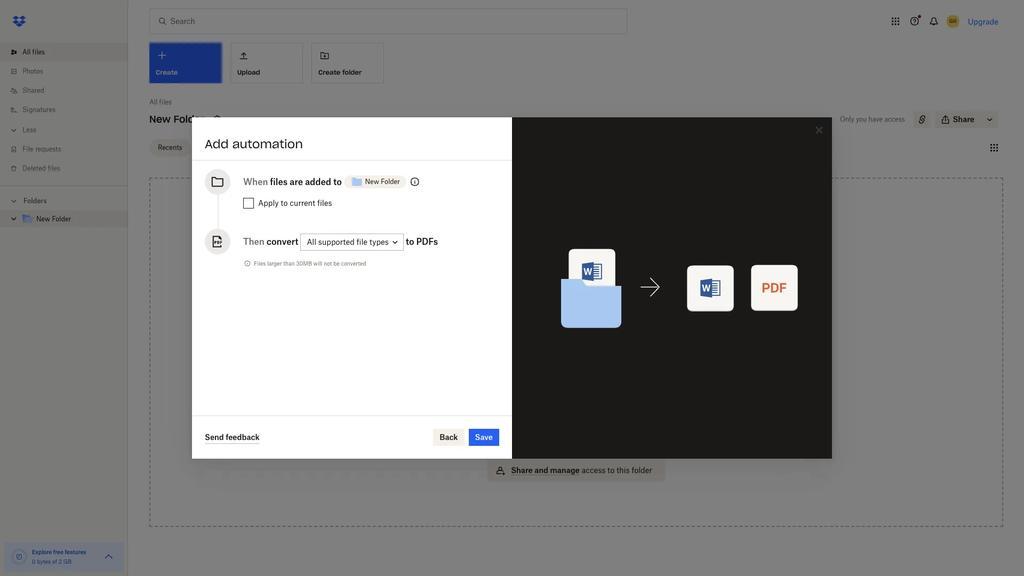 Task type: locate. For each thing, give the bounding box(es) containing it.
apply to current files
[[258, 199, 332, 208]]

share for share and manage access to this folder
[[511, 466, 533, 475]]

send feedback button
[[205, 431, 260, 444]]

folder
[[343, 68, 362, 76], [632, 466, 652, 475]]

to left this
[[608, 466, 615, 475]]

new folder button
[[344, 171, 407, 193]]

folder right 'create'
[[343, 68, 362, 76]]

list
[[0, 36, 128, 186]]

create folder button
[[312, 43, 384, 83]]

file requests link
[[9, 140, 128, 159]]

1 vertical spatial folder
[[381, 178, 400, 186]]

new folder left folder permissions image
[[365, 178, 400, 186]]

list containing all files
[[0, 36, 128, 186]]

to right here
[[586, 283, 593, 292]]

0 vertical spatial new
[[149, 113, 171, 125]]

new folder inside button
[[365, 178, 400, 186]]

upgrade link
[[968, 17, 999, 26]]

access for have
[[885, 115, 905, 123]]

to
[[333, 177, 342, 187], [281, 199, 288, 208], [406, 236, 414, 247], [586, 283, 593, 292], [608, 466, 615, 475]]

new folder
[[149, 113, 205, 125], [365, 178, 400, 186], [36, 215, 71, 223]]

1 horizontal spatial folder
[[174, 113, 205, 125]]

2 horizontal spatial new
[[365, 178, 379, 186]]

add automation dialog
[[192, 117, 832, 459]]

shared link
[[9, 81, 128, 100]]

0 vertical spatial folder
[[174, 113, 205, 125]]

shared
[[22, 86, 44, 94]]

request
[[511, 436, 541, 445]]

all files up photos
[[22, 48, 45, 56]]

all files inside list item
[[22, 48, 45, 56]]

to right apply
[[281, 199, 288, 208]]

starred button
[[195, 139, 235, 156]]

photos
[[22, 67, 43, 75]]

than
[[283, 260, 295, 267]]

files up photos
[[32, 48, 45, 56]]

0 horizontal spatial all
[[22, 48, 31, 56]]

2 horizontal spatial new folder
[[365, 178, 400, 186]]

all files link up recents
[[149, 97, 172, 108]]

1 vertical spatial all files
[[149, 98, 172, 106]]

0 vertical spatial access
[[885, 115, 905, 123]]

larger
[[267, 260, 282, 267]]

1 vertical spatial new
[[365, 178, 379, 186]]

create
[[319, 68, 341, 76]]

folder inside 'more ways to add content' element
[[632, 466, 652, 475]]

0 vertical spatial folder
[[343, 68, 362, 76]]

new up recents
[[149, 113, 171, 125]]

import button
[[488, 400, 665, 422]]

quota usage element
[[11, 549, 28, 566]]

0 horizontal spatial new
[[36, 215, 50, 223]]

access inside 'more ways to add content' element
[[582, 466, 606, 475]]

are
[[290, 177, 303, 187]]

2 vertical spatial all
[[307, 238, 316, 247]]

share inside 'more ways to add content' element
[[511, 466, 533, 475]]

1 horizontal spatial access
[[885, 115, 905, 123]]

all inside dropdown button
[[307, 238, 316, 247]]

less image
[[9, 125, 19, 136]]

files up the the
[[551, 283, 566, 292]]

of
[[52, 559, 57, 565]]

send
[[205, 433, 224, 442]]

0 vertical spatial all files link
[[9, 43, 128, 62]]

all up photos
[[22, 48, 31, 56]]

here
[[568, 283, 584, 292]]

folder right this
[[632, 466, 652, 475]]

folder
[[174, 113, 205, 125], [381, 178, 400, 186], [52, 215, 71, 223]]

0 horizontal spatial all files link
[[9, 43, 128, 62]]

to left pdfs
[[406, 236, 414, 247]]

all up the files larger than 30mb will not be converted
[[307, 238, 316, 247]]

0
[[32, 559, 36, 565]]

folder left folder permissions image
[[381, 178, 400, 186]]

access right manage at the bottom of page
[[582, 466, 606, 475]]

new folder up recents
[[149, 113, 205, 125]]

access
[[885, 115, 905, 123], [582, 466, 606, 475]]

save button
[[469, 429, 499, 446]]

files up recents
[[159, 98, 172, 106]]

2
[[59, 559, 62, 565]]

new inside button
[[365, 178, 379, 186]]

0 vertical spatial new folder
[[149, 113, 205, 125]]

to pdfs
[[406, 236, 438, 247]]

convert
[[267, 236, 299, 247]]

add
[[205, 137, 229, 152]]

manage
[[550, 466, 580, 475]]

1 vertical spatial folder
[[632, 466, 652, 475]]

apply
[[258, 199, 279, 208]]

all files
[[22, 48, 45, 56], [149, 98, 172, 106]]

all up recents button
[[149, 98, 158, 106]]

new for new folder link
[[36, 215, 50, 223]]

1 horizontal spatial all files
[[149, 98, 172, 106]]

the
[[555, 295, 566, 304]]

folders
[[23, 197, 47, 205]]

only you have access
[[840, 115, 905, 123]]

pdfs
[[416, 236, 438, 247]]

0 vertical spatial all files
[[22, 48, 45, 56]]

access right have at the top right of the page
[[885, 115, 905, 123]]

1 vertical spatial all
[[149, 98, 158, 106]]

folder inside button
[[381, 178, 400, 186]]

all files link up shared link
[[9, 43, 128, 62]]

2 vertical spatial new
[[36, 215, 50, 223]]

1 horizontal spatial new
[[149, 113, 171, 125]]

you
[[856, 115, 867, 123]]

1 vertical spatial new folder
[[365, 178, 400, 186]]

2 vertical spatial folder
[[52, 215, 71, 223]]

files right the request
[[543, 436, 559, 445]]

more ways to add content element
[[486, 348, 667, 492]]

1 vertical spatial share
[[511, 466, 533, 475]]

files
[[32, 48, 45, 56], [159, 98, 172, 106], [48, 164, 60, 172], [270, 177, 288, 187], [318, 199, 332, 208], [551, 283, 566, 292], [543, 436, 559, 445]]

signatures
[[22, 106, 56, 114]]

add automation
[[205, 137, 303, 152]]

gb
[[63, 559, 72, 565]]

0 horizontal spatial new folder
[[36, 215, 71, 223]]

to inside drop files here to upload, or use the 'upload' button
[[586, 283, 593, 292]]

0 horizontal spatial share
[[511, 466, 533, 475]]

folder up recents
[[174, 113, 205, 125]]

folder down folders button
[[52, 215, 71, 223]]

0 vertical spatial share
[[953, 115, 975, 124]]

share button
[[935, 111, 981, 128]]

deleted files link
[[9, 159, 128, 178]]

all files link
[[9, 43, 128, 62], [149, 97, 172, 108]]

2 horizontal spatial all
[[307, 238, 316, 247]]

new
[[149, 113, 171, 125], [365, 178, 379, 186], [36, 215, 50, 223]]

0 horizontal spatial all files
[[22, 48, 45, 56]]

new folder down folders button
[[36, 215, 71, 223]]

2 vertical spatial new folder
[[36, 215, 71, 223]]

and
[[535, 466, 549, 475]]

0 horizontal spatial folder
[[343, 68, 362, 76]]

2 horizontal spatial folder
[[381, 178, 400, 186]]

upgrade
[[968, 17, 999, 26]]

0 horizontal spatial folder
[[52, 215, 71, 223]]

share
[[953, 115, 975, 124], [511, 466, 533, 475]]

0 vertical spatial all
[[22, 48, 31, 56]]

automation
[[232, 137, 303, 152]]

1 vertical spatial access
[[582, 466, 606, 475]]

all
[[22, 48, 31, 56], [149, 98, 158, 106], [307, 238, 316, 247]]

new left folder permissions image
[[365, 178, 379, 186]]

new down folders
[[36, 215, 50, 223]]

1 horizontal spatial folder
[[632, 466, 652, 475]]

added
[[305, 177, 331, 187]]

share inside share button
[[953, 115, 975, 124]]

folder inside 'button'
[[343, 68, 362, 76]]

new folder for new folder link
[[36, 215, 71, 223]]

folders button
[[0, 193, 128, 209]]

all files up recents
[[149, 98, 172, 106]]

create folder
[[319, 68, 362, 76]]

then convert
[[243, 236, 299, 247]]

1 horizontal spatial all files link
[[149, 97, 172, 108]]

1 horizontal spatial share
[[953, 115, 975, 124]]

0 horizontal spatial access
[[582, 466, 606, 475]]

send feedback
[[205, 433, 260, 442]]



Task type: vqa. For each thing, say whether or not it's contained in the screenshot.
the • corresponding to _ Getting …opbox Paper PAPER • Dropbox
no



Task type: describe. For each thing, give the bounding box(es) containing it.
button
[[598, 295, 622, 304]]

save
[[475, 433, 493, 442]]

all inside list item
[[22, 48, 31, 56]]

new for new folder button
[[365, 178, 379, 186]]

drop
[[531, 283, 549, 292]]

or
[[531, 295, 538, 304]]

dropbox image
[[9, 11, 30, 32]]

1 horizontal spatial new folder
[[149, 113, 205, 125]]

not
[[324, 260, 332, 267]]

files inside list item
[[32, 48, 45, 56]]

types
[[370, 238, 389, 247]]

files are added to
[[270, 177, 342, 187]]

folder for new folder button
[[381, 178, 400, 186]]

folder for new folder link
[[52, 215, 71, 223]]

will
[[314, 260, 322, 267]]

import
[[511, 406, 536, 415]]

supported
[[319, 238, 355, 247]]

request files
[[511, 436, 559, 445]]

all supported file types button
[[301, 234, 404, 251]]

files right deleted
[[48, 164, 60, 172]]

recents
[[158, 143, 182, 151]]

files down added
[[318, 199, 332, 208]]

to right added
[[333, 177, 342, 187]]

be
[[334, 260, 340, 267]]

access
[[511, 376, 538, 385]]

less
[[22, 126, 36, 134]]

use
[[540, 295, 553, 304]]

access for manage
[[582, 466, 606, 475]]

new folder for new folder button
[[365, 178, 400, 186]]

files larger than 30mb will not be converted
[[254, 260, 366, 267]]

back
[[440, 433, 458, 442]]

then
[[243, 236, 265, 247]]

new folder link
[[21, 212, 120, 227]]

share for share
[[953, 115, 975, 124]]

deleted
[[22, 164, 46, 172]]

recents button
[[149, 139, 191, 156]]

folder permissions image
[[409, 176, 421, 188]]

share and manage access to this folder
[[511, 466, 652, 475]]

explore free features 0 bytes of 2 gb
[[32, 549, 86, 565]]

1 horizontal spatial all
[[149, 98, 158, 106]]

request files button
[[488, 430, 665, 451]]

starred
[[204, 143, 227, 151]]

bytes
[[37, 559, 51, 565]]

explore
[[32, 549, 52, 556]]

have
[[869, 115, 883, 123]]

converted
[[341, 260, 366, 267]]

files left the are
[[270, 177, 288, 187]]

files inside drop files here to upload, or use the 'upload' button
[[551, 283, 566, 292]]

this
[[617, 466, 630, 475]]

signatures link
[[9, 100, 128, 120]]

file
[[357, 238, 368, 247]]

'upload'
[[568, 295, 596, 304]]

all files list item
[[0, 43, 128, 62]]

back button
[[433, 429, 465, 446]]

features
[[65, 549, 86, 556]]

upload,
[[595, 283, 622, 292]]

photos link
[[9, 62, 128, 81]]

feedback
[[226, 433, 260, 442]]

free
[[53, 549, 64, 556]]

files inside button
[[543, 436, 559, 445]]

file requests
[[22, 145, 61, 153]]

current
[[290, 199, 315, 208]]

requests
[[35, 145, 61, 153]]

only
[[840, 115, 855, 123]]

file
[[22, 145, 33, 153]]

30mb
[[296, 260, 312, 267]]

access button
[[488, 370, 665, 392]]

when
[[243, 177, 268, 187]]

1 vertical spatial all files link
[[149, 97, 172, 108]]

all supported file types
[[307, 238, 389, 247]]

files
[[254, 260, 266, 267]]

deleted files
[[22, 164, 60, 172]]

drop files here to upload, or use the 'upload' button
[[531, 283, 622, 304]]



